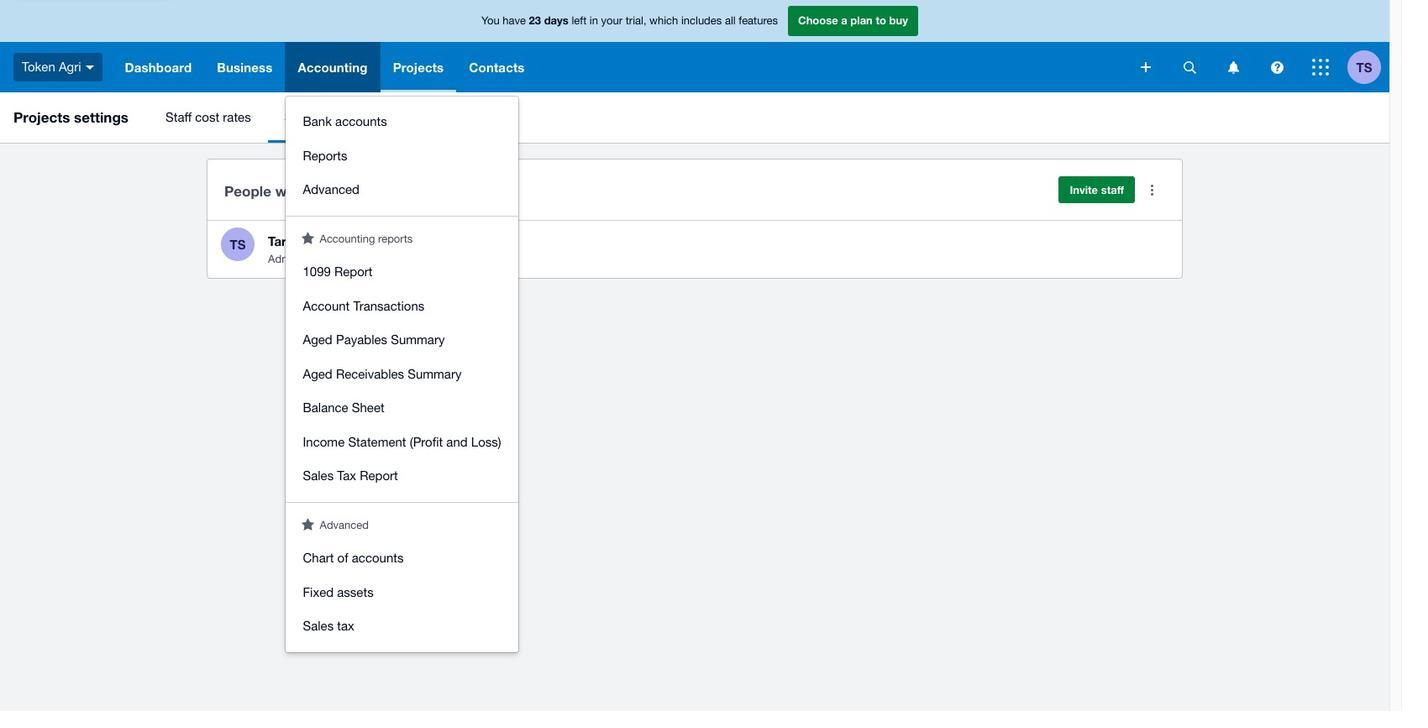 Task type: locate. For each thing, give the bounding box(es) containing it.
includes
[[681, 14, 722, 27]]

summary for aged payables summary
[[391, 333, 445, 347]]

accounting for accounting reports
[[320, 232, 375, 245]]

can left 'use'
[[308, 182, 333, 200]]

banner
[[0, 0, 1390, 653]]

account
[[303, 299, 350, 313]]

aged payables summary link
[[286, 324, 518, 358]]

1 staff from the left
[[166, 110, 192, 124]]

1 horizontal spatial permissions
[[440, 253, 499, 266]]

accounts
[[335, 114, 387, 129], [352, 551, 404, 566]]

summary
[[391, 333, 445, 347], [408, 367, 462, 381]]

(you)
[[338, 234, 368, 249]]

1 vertical spatial accounting
[[320, 232, 375, 245]]

can inside tara shultz (you) admin - you can not edit your own permissions
[[331, 253, 349, 266]]

0 vertical spatial accounting
[[298, 60, 368, 75]]

(profit
[[410, 435, 443, 449]]

advanced down reports
[[303, 182, 360, 197]]

people who can use projects
[[224, 182, 422, 200]]

you left have
[[482, 14, 500, 27]]

1 vertical spatial ts
[[230, 237, 246, 252]]

1 vertical spatial your
[[392, 253, 413, 266]]

accounting up staff permissions
[[298, 60, 368, 75]]

accounting up not at the top of the page
[[320, 232, 375, 245]]

reports
[[303, 148, 348, 163]]

0 vertical spatial ts
[[1357, 59, 1373, 74]]

projects inside popup button
[[393, 60, 444, 75]]

invite
[[1070, 183, 1098, 197]]

you right - on the left top of page
[[310, 253, 328, 266]]

0 horizontal spatial your
[[392, 253, 413, 266]]

more options image
[[1135, 173, 1169, 207]]

1 vertical spatial aged
[[303, 367, 333, 381]]

aged for aged payables summary
[[303, 333, 333, 347]]

bank accounts link
[[286, 105, 518, 139]]

1 vertical spatial summary
[[408, 367, 462, 381]]

projects button
[[380, 42, 457, 92]]

0 vertical spatial summary
[[391, 333, 445, 347]]

report down (you)
[[334, 265, 373, 279]]

0 vertical spatial projects
[[393, 60, 444, 75]]

you
[[482, 14, 500, 27], [310, 253, 328, 266]]

token agri
[[22, 59, 81, 74]]

2 sales from the top
[[303, 619, 334, 634]]

favourites image
[[302, 518, 315, 531]]

income
[[303, 435, 345, 449]]

permissions right own
[[440, 253, 499, 266]]

ts
[[1357, 59, 1373, 74], [230, 237, 246, 252]]

1 vertical spatial permissions
[[440, 253, 499, 266]]

projects down reports link
[[365, 182, 422, 200]]

aged
[[303, 333, 333, 347], [303, 367, 333, 381]]

which
[[650, 14, 678, 27]]

1 horizontal spatial svg image
[[1313, 59, 1329, 76]]

0 vertical spatial sales
[[303, 469, 334, 483]]

favourites image
[[302, 232, 315, 244]]

advanced group
[[286, 534, 518, 653]]

0 horizontal spatial permissions
[[314, 110, 382, 124]]

business
[[217, 60, 273, 75]]

tara
[[268, 234, 294, 249]]

1 horizontal spatial ts
[[1357, 59, 1373, 74]]

admin
[[268, 253, 299, 266]]

list box
[[286, 97, 518, 653]]

staff inside staff cost rates link
[[166, 110, 192, 124]]

svg image
[[1184, 61, 1196, 74], [1271, 61, 1284, 74], [1141, 62, 1151, 72], [85, 65, 94, 70]]

0 vertical spatial accounts
[[335, 114, 387, 129]]

have
[[503, 14, 526, 27]]

1 vertical spatial you
[[310, 253, 328, 266]]

permissions inside "link"
[[314, 110, 382, 124]]

your
[[601, 14, 623, 27], [392, 253, 413, 266]]

reports group
[[286, 247, 518, 502]]

trial,
[[626, 14, 647, 27]]

report right tax
[[360, 469, 398, 483]]

permissions inside tara shultz (you) admin - you can not edit your own permissions
[[440, 253, 499, 266]]

summary inside 'link'
[[391, 333, 445, 347]]

sales
[[303, 469, 334, 483], [303, 619, 334, 634]]

sales tax report
[[303, 469, 398, 483]]

accounting inside "accounting" dropdown button
[[298, 60, 368, 75]]

aged up balance at the bottom left
[[303, 367, 333, 381]]

staff left cost
[[166, 110, 192, 124]]

svg image
[[1313, 59, 1329, 76], [1228, 61, 1239, 74]]

aged inside 'link'
[[303, 333, 333, 347]]

sales inside reports group
[[303, 469, 334, 483]]

you have 23 days left in your trial, which includes all features
[[482, 14, 778, 27]]

0 vertical spatial permissions
[[314, 110, 382, 124]]

group
[[286, 97, 518, 216]]

accounts right of
[[352, 551, 404, 566]]

1 sales from the top
[[303, 469, 334, 483]]

staff inside staff permissions "link"
[[285, 110, 311, 124]]

can left not at the top of the page
[[331, 253, 349, 266]]

staff up reports
[[285, 110, 311, 124]]

staff cost rates
[[166, 110, 251, 124]]

1 vertical spatial accounts
[[352, 551, 404, 566]]

report
[[334, 265, 373, 279], [360, 469, 398, 483]]

people
[[224, 182, 271, 200]]

income statement (profit and loss) link
[[286, 426, 518, 460]]

who
[[275, 182, 304, 200]]

2 aged from the top
[[303, 367, 333, 381]]

0 vertical spatial you
[[482, 14, 500, 27]]

accounts right bank
[[335, 114, 387, 129]]

advanced up of
[[320, 519, 369, 532]]

tax
[[337, 619, 355, 634]]

accounting
[[298, 60, 368, 75], [320, 232, 375, 245]]

advanced
[[303, 182, 360, 197], [320, 519, 369, 532]]

projects down token
[[13, 108, 70, 126]]

permissions up reports
[[314, 110, 382, 124]]

1 horizontal spatial staff
[[285, 110, 311, 124]]

your right in
[[601, 14, 623, 27]]

summary down account transactions link on the top left of the page
[[391, 333, 445, 347]]

group containing bank accounts
[[286, 97, 518, 216]]

advanced inside advanced link
[[303, 182, 360, 197]]

0 horizontal spatial svg image
[[1228, 61, 1239, 74]]

0 horizontal spatial you
[[310, 253, 328, 266]]

2 staff from the left
[[285, 110, 311, 124]]

projects up bank accounts link
[[393, 60, 444, 75]]

0 horizontal spatial staff
[[166, 110, 192, 124]]

token agri button
[[0, 42, 112, 92]]

invite staff button
[[1059, 176, 1135, 203]]

0 vertical spatial your
[[601, 14, 623, 27]]

0 vertical spatial advanced
[[303, 182, 360, 197]]

can
[[308, 182, 333, 200], [331, 253, 349, 266]]

account transactions
[[303, 299, 425, 313]]

0 vertical spatial aged
[[303, 333, 333, 347]]

banner containing ts
[[0, 0, 1390, 653]]

0 vertical spatial can
[[308, 182, 333, 200]]

summary down aged payables summary 'link'
[[408, 367, 462, 381]]

accounting inside list box
[[320, 232, 375, 245]]

tax
[[337, 469, 356, 483]]

1 horizontal spatial you
[[482, 14, 500, 27]]

1 vertical spatial sales
[[303, 619, 334, 634]]

1 aged from the top
[[303, 333, 333, 347]]

1 vertical spatial projects
[[13, 108, 70, 126]]

1 vertical spatial can
[[331, 253, 349, 266]]

business button
[[204, 42, 285, 92]]

income statement (profit and loss)
[[303, 435, 501, 449]]

staff for staff cost rates
[[166, 110, 192, 124]]

a
[[841, 14, 848, 27]]

aged down account
[[303, 333, 333, 347]]

dashboard
[[125, 60, 192, 75]]

staff permissions link
[[268, 92, 399, 143]]

staff
[[166, 110, 192, 124], [285, 110, 311, 124]]

sales inside advanced group
[[303, 619, 334, 634]]

1 horizontal spatial your
[[601, 14, 623, 27]]

permissions
[[314, 110, 382, 124], [440, 253, 499, 266]]

your down reports
[[392, 253, 413, 266]]



Task type: describe. For each thing, give the bounding box(es) containing it.
sales for sales tax report
[[303, 469, 334, 483]]

receivables
[[336, 367, 404, 381]]

1099 report link
[[286, 255, 518, 290]]

sheet
[[352, 401, 385, 415]]

buy
[[890, 14, 908, 27]]

0 horizontal spatial ts
[[230, 237, 246, 252]]

accounts inside advanced group
[[352, 551, 404, 566]]

sales tax link
[[286, 610, 518, 644]]

ts button
[[1348, 42, 1390, 92]]

summary for aged receivables summary
[[408, 367, 462, 381]]

sales tax
[[303, 619, 355, 634]]

bank accounts
[[303, 114, 387, 129]]

aged receivables summary link
[[286, 358, 518, 392]]

advanced link
[[286, 173, 518, 207]]

bank
[[303, 114, 332, 129]]

payables
[[336, 333, 387, 347]]

rates
[[223, 110, 251, 124]]

sales for sales tax
[[303, 619, 334, 634]]

features
[[739, 14, 778, 27]]

1099
[[303, 265, 331, 279]]

aged for aged receivables summary
[[303, 367, 333, 381]]

dashboard link
[[112, 42, 204, 92]]

shultz
[[297, 234, 335, 249]]

days
[[544, 14, 569, 27]]

to
[[876, 14, 887, 27]]

loss)
[[471, 435, 501, 449]]

account transactions link
[[286, 290, 518, 324]]

0 vertical spatial report
[[334, 265, 373, 279]]

contacts button
[[457, 42, 537, 92]]

chart of accounts
[[303, 551, 404, 566]]

of
[[337, 551, 348, 566]]

contacts
[[469, 60, 525, 75]]

invite staff
[[1070, 183, 1124, 197]]

fixed
[[303, 585, 334, 600]]

accounting for accounting
[[298, 60, 368, 75]]

balance sheet link
[[286, 392, 518, 426]]

you inside you have 23 days left in your trial, which includes all features
[[482, 14, 500, 27]]

cost
[[195, 110, 219, 124]]

fixed assets
[[303, 585, 374, 600]]

list box containing bank accounts
[[286, 97, 518, 653]]

chart
[[303, 551, 334, 566]]

left
[[572, 14, 587, 27]]

svg image inside token agri popup button
[[85, 65, 94, 70]]

reports
[[378, 232, 413, 245]]

transactions
[[353, 299, 425, 313]]

1099 report
[[303, 265, 373, 279]]

agri
[[59, 59, 81, 74]]

aged payables summary
[[303, 333, 445, 347]]

fixed assets link
[[286, 576, 518, 610]]

projects settings
[[13, 108, 129, 126]]

staff for staff permissions
[[285, 110, 311, 124]]

staff cost rates link
[[149, 92, 268, 143]]

staff
[[1101, 183, 1124, 197]]

accounting button
[[285, 42, 380, 92]]

projects for projects settings
[[13, 108, 70, 126]]

balance
[[303, 401, 348, 415]]

choose a plan to buy
[[798, 14, 908, 27]]

own
[[416, 253, 437, 266]]

balance sheet
[[303, 401, 385, 415]]

-
[[302, 253, 307, 266]]

token
[[22, 59, 55, 74]]

sales tax report link
[[286, 460, 518, 494]]

23
[[529, 14, 541, 27]]

aged receivables summary
[[303, 367, 462, 381]]

assets
[[337, 585, 374, 600]]

staff permissions
[[285, 110, 382, 124]]

your inside you have 23 days left in your trial, which includes all features
[[601, 14, 623, 27]]

2 vertical spatial projects
[[365, 182, 422, 200]]

edit
[[371, 253, 389, 266]]

not
[[352, 253, 368, 266]]

1 vertical spatial advanced
[[320, 519, 369, 532]]

accounting reports
[[320, 232, 413, 245]]

and
[[447, 435, 468, 449]]

choose
[[798, 14, 838, 27]]

settings
[[74, 108, 129, 126]]

chart of accounts link
[[286, 542, 518, 576]]

1 vertical spatial report
[[360, 469, 398, 483]]

all
[[725, 14, 736, 27]]

your inside tara shultz (you) admin - you can not edit your own permissions
[[392, 253, 413, 266]]

you inside tara shultz (you) admin - you can not edit your own permissions
[[310, 253, 328, 266]]

statement
[[348, 435, 406, 449]]

in
[[590, 14, 598, 27]]

use
[[337, 182, 361, 200]]

reports link
[[286, 139, 518, 173]]

projects for projects
[[393, 60, 444, 75]]

plan
[[851, 14, 873, 27]]

ts inside popup button
[[1357, 59, 1373, 74]]

tara shultz (you) admin - you can not edit your own permissions
[[268, 234, 499, 266]]



Task type: vqa. For each thing, say whether or not it's contained in the screenshot.
the right the Inbox
no



